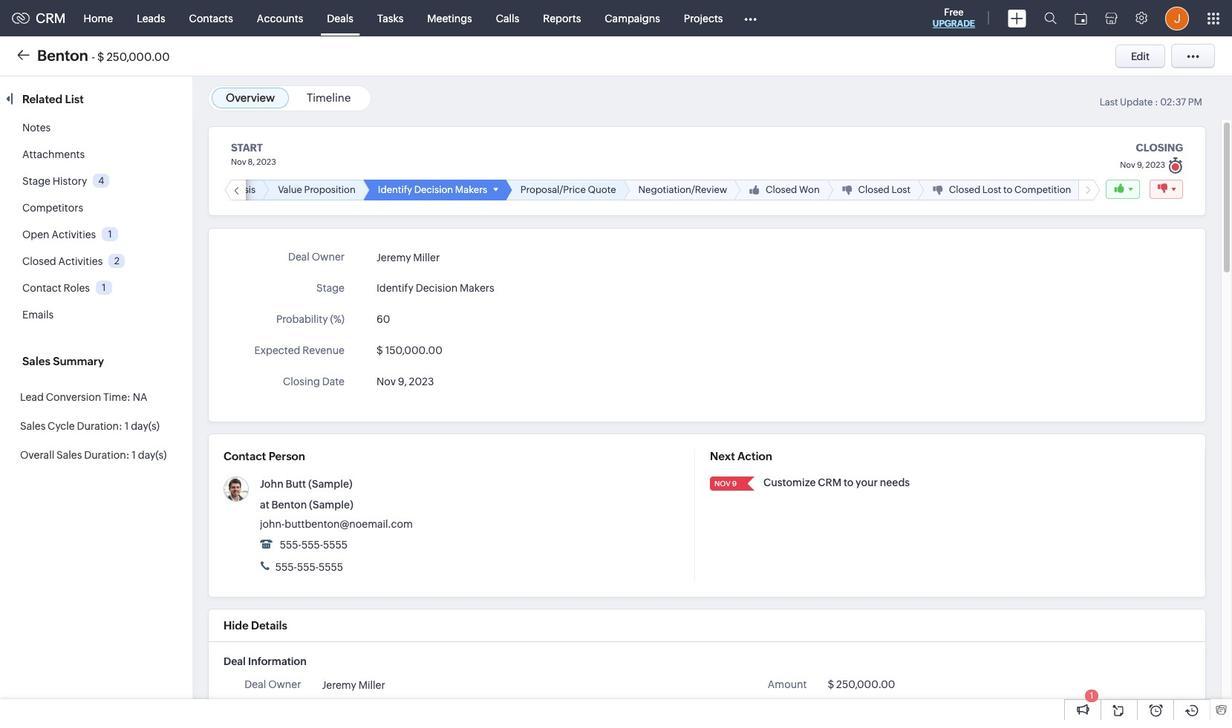 Task type: describe. For each thing, give the bounding box(es) containing it.
free
[[944, 7, 964, 18]]

meetings
[[427, 12, 472, 24]]

0 vertical spatial deal
[[288, 251, 310, 263]]

benton - $ 250,000.00
[[37, 46, 170, 64]]

8,
[[248, 157, 255, 166]]

0 vertical spatial identify decision makers
[[378, 184, 487, 195]]

2 vertical spatial deal
[[245, 679, 266, 691]]

emails
[[22, 309, 54, 321]]

start
[[231, 142, 263, 154]]

create menu image
[[1008, 9, 1027, 27]]

summary
[[53, 355, 104, 368]]

1 vertical spatial deal
[[224, 656, 246, 668]]

0 vertical spatial 555-555-5555
[[278, 539, 348, 551]]

cycle
[[48, 420, 75, 432]]

customize crm to your needs
[[764, 477, 910, 489]]

sales cycle duration: 1 day(s)
[[20, 420, 160, 432]]

contacts link
[[177, 0, 245, 36]]

2 vertical spatial sales
[[56, 449, 82, 461]]

accounts link
[[245, 0, 315, 36]]

stage history link
[[22, 175, 87, 187]]

list
[[65, 93, 84, 105]]

2
[[114, 255, 120, 267]]

next action
[[710, 450, 773, 463]]

closed lost
[[858, 184, 911, 195]]

last
[[1100, 97, 1118, 108]]

notes link
[[22, 122, 51, 134]]

0 vertical spatial 5555
[[323, 539, 348, 551]]

conversion
[[46, 392, 101, 403]]

probability (%)
[[276, 314, 345, 325]]

proposition
[[304, 184, 356, 195]]

update
[[1120, 97, 1153, 108]]

lost for closed lost
[[892, 184, 911, 195]]

$  250,000.00
[[828, 679, 896, 691]]

tasks link
[[365, 0, 416, 36]]

start nov 8, 2023
[[231, 142, 276, 166]]

9
[[732, 480, 737, 488]]

0 vertical spatial decision
[[414, 184, 453, 195]]

date
[[322, 376, 345, 388]]

(sample) for at benton (sample)
[[309, 499, 353, 511]]

1 vertical spatial miller
[[359, 680, 385, 692]]

duration: for sales cycle duration:
[[77, 420, 122, 432]]

pm
[[1189, 97, 1203, 108]]

needs
[[188, 184, 217, 195]]

campaigns link
[[593, 0, 672, 36]]

nov left 9
[[715, 480, 731, 488]]

at benton (sample)
[[260, 499, 353, 511]]

02:37
[[1161, 97, 1187, 108]]

customize crm to your needs link
[[764, 477, 910, 489]]

customize
[[764, 477, 816, 489]]

closed for closed lost to competition
[[949, 184, 981, 195]]

closing nov 9, 2023
[[1121, 142, 1183, 169]]

closing
[[283, 376, 320, 388]]

nov down $  150,000.00
[[377, 376, 396, 388]]

1 horizontal spatial 250,000.00
[[837, 679, 896, 691]]

accounts
[[257, 12, 303, 24]]

roles
[[63, 282, 90, 294]]

won
[[799, 184, 820, 195]]

overall sales duration: 1 day(s)
[[20, 449, 167, 461]]

history
[[53, 175, 87, 187]]

action
[[738, 450, 773, 463]]

1 vertical spatial 555-555-5555
[[273, 562, 343, 574]]

leads link
[[125, 0, 177, 36]]

1 vertical spatial deal owner
[[245, 679, 301, 691]]

0 vertical spatial miller
[[413, 252, 440, 264]]

1 horizontal spatial 2023
[[409, 376, 434, 388]]

benton (sample) link
[[272, 499, 353, 511]]

time:
[[103, 392, 131, 403]]

at
[[260, 499, 269, 511]]

next
[[710, 450, 735, 463]]

0 vertical spatial benton
[[37, 46, 88, 64]]

projects link
[[672, 0, 735, 36]]

reports link
[[531, 0, 593, 36]]

nov inside start nov 8, 2023
[[231, 157, 246, 166]]

:
[[1155, 97, 1159, 108]]

nov 9, 2023
[[377, 376, 434, 388]]

attachments
[[22, 149, 85, 160]]

duration: for overall sales duration:
[[84, 449, 130, 461]]

stage for stage history
[[22, 175, 50, 187]]

upgrade
[[933, 19, 975, 29]]

Other Modules field
[[735, 6, 767, 30]]

hide details link
[[224, 620, 287, 632]]

search image
[[1045, 12, 1057, 25]]

9, inside closing nov 9, 2023
[[1137, 160, 1144, 169]]

2023 for closing
[[1146, 160, 1166, 169]]

edit button
[[1116, 44, 1166, 68]]

60
[[377, 314, 390, 325]]

analysis
[[219, 184, 256, 195]]

crm link
[[12, 10, 66, 26]]

competition
[[1015, 184, 1072, 195]]

calls
[[496, 12, 520, 24]]

john-buttbenton@noemail.com
[[260, 519, 413, 530]]

overview link
[[226, 91, 275, 104]]

0 horizontal spatial 9,
[[398, 376, 407, 388]]

closed for closed lost
[[858, 184, 890, 195]]

open activities
[[22, 229, 96, 241]]

sales for sales summary
[[22, 355, 50, 368]]

calls link
[[484, 0, 531, 36]]

related
[[22, 93, 63, 105]]

closed won
[[766, 184, 820, 195]]

overall
[[20, 449, 54, 461]]

1 vertical spatial identify
[[377, 282, 414, 294]]

stage history
[[22, 175, 87, 187]]

expected
[[254, 345, 301, 357]]

closed lost to competition
[[949, 184, 1072, 195]]

proposal/price
[[521, 184, 586, 195]]

0 vertical spatial crm
[[36, 10, 66, 26]]



Task type: locate. For each thing, give the bounding box(es) containing it.
duration: up overall sales duration: 1 day(s)
[[77, 420, 122, 432]]

0 vertical spatial duration:
[[77, 420, 122, 432]]

1 vertical spatial contact
[[224, 450, 266, 463]]

identify up 60 at the left of page
[[377, 282, 414, 294]]

miller
[[413, 252, 440, 264], [359, 680, 385, 692]]

related list
[[22, 93, 86, 105]]

butt
[[286, 478, 306, 490]]

2 horizontal spatial $
[[828, 679, 834, 691]]

contact for contact roles
[[22, 282, 61, 294]]

identify decision makers
[[378, 184, 487, 195], [377, 282, 495, 294]]

reports
[[543, 12, 581, 24]]

open
[[22, 229, 49, 241]]

1 vertical spatial crm
[[818, 477, 842, 489]]

deals link
[[315, 0, 365, 36]]

1 vertical spatial duration:
[[84, 449, 130, 461]]

activities for open activities
[[52, 229, 96, 241]]

0 vertical spatial 9,
[[1137, 160, 1144, 169]]

1 vertical spatial $
[[377, 345, 383, 357]]

value proposition
[[278, 184, 356, 195]]

(sample) up benton (sample) link on the left bottom
[[308, 478, 353, 490]]

deal down 'hide'
[[224, 656, 246, 668]]

closed activities
[[22, 256, 103, 267]]

1 vertical spatial sales
[[20, 420, 46, 432]]

250,000.00 inside benton - $ 250,000.00
[[107, 50, 170, 63]]

stage
[[22, 175, 50, 187], [317, 282, 345, 294]]

1 vertical spatial identify decision makers
[[377, 282, 495, 294]]

0 vertical spatial jeremy miller
[[377, 252, 440, 264]]

0 vertical spatial 250,000.00
[[107, 50, 170, 63]]

1 lost from the left
[[892, 184, 911, 195]]

amount
[[768, 679, 807, 691]]

0 horizontal spatial to
[[844, 477, 854, 489]]

nov inside closing nov 9, 2023
[[1121, 160, 1136, 169]]

value
[[278, 184, 302, 195]]

identify right proposition
[[378, 184, 412, 195]]

emails link
[[22, 309, 54, 321]]

stage up competitors
[[22, 175, 50, 187]]

0 vertical spatial sales
[[22, 355, 50, 368]]

sales for sales cycle duration: 1 day(s)
[[20, 420, 46, 432]]

9, down $  150,000.00
[[398, 376, 407, 388]]

1 vertical spatial makers
[[460, 282, 495, 294]]

deal up probability
[[288, 251, 310, 263]]

0 vertical spatial deal owner
[[288, 251, 345, 263]]

contact up "emails" link
[[22, 282, 61, 294]]

day(s) for overall sales duration: 1 day(s)
[[138, 449, 167, 461]]

1 vertical spatial benton
[[272, 499, 307, 511]]

activities
[[52, 229, 96, 241], [58, 256, 103, 267]]

closed for closed won
[[766, 184, 797, 195]]

1 horizontal spatial crm
[[818, 477, 842, 489]]

0 vertical spatial day(s)
[[131, 420, 160, 432]]

na
[[133, 392, 147, 403]]

stage for stage
[[317, 282, 345, 294]]

$ for amount
[[828, 679, 834, 691]]

0 vertical spatial $
[[97, 50, 104, 63]]

0 vertical spatial contact
[[22, 282, 61, 294]]

0 vertical spatial stage
[[22, 175, 50, 187]]

expected revenue
[[254, 345, 345, 357]]

john butt (sample)
[[260, 478, 353, 490]]

duration:
[[77, 420, 122, 432], [84, 449, 130, 461]]

0 horizontal spatial 2023
[[257, 157, 276, 166]]

sales summary
[[22, 355, 104, 368]]

decision
[[414, 184, 453, 195], [416, 282, 458, 294]]

1 vertical spatial decision
[[416, 282, 458, 294]]

1 horizontal spatial to
[[1004, 184, 1013, 195]]

information
[[248, 656, 307, 668]]

0 horizontal spatial miller
[[359, 680, 385, 692]]

1 horizontal spatial 9,
[[1137, 160, 1144, 169]]

contact up john
[[224, 450, 266, 463]]

1 vertical spatial stage
[[317, 282, 345, 294]]

0 vertical spatial activities
[[52, 229, 96, 241]]

$ for expected revenue
[[377, 345, 383, 357]]

last update : 02:37 pm
[[1100, 97, 1203, 108]]

1 horizontal spatial miller
[[413, 252, 440, 264]]

9, down closing
[[1137, 160, 1144, 169]]

0 horizontal spatial lost
[[892, 184, 911, 195]]

0 horizontal spatial benton
[[37, 46, 88, 64]]

2023 inside closing nov 9, 2023
[[1146, 160, 1166, 169]]

1 horizontal spatial benton
[[272, 499, 307, 511]]

john-
[[260, 519, 285, 530]]

to left your
[[844, 477, 854, 489]]

crm left home link
[[36, 10, 66, 26]]

overview
[[226, 91, 275, 104]]

to
[[1004, 184, 1013, 195], [844, 477, 854, 489]]

1 vertical spatial owner
[[268, 679, 301, 691]]

deal owner down information
[[245, 679, 301, 691]]

profile image
[[1166, 6, 1189, 30]]

1 horizontal spatial contact
[[224, 450, 266, 463]]

0 horizontal spatial crm
[[36, 10, 66, 26]]

deal information
[[224, 656, 307, 668]]

sales
[[22, 355, 50, 368], [20, 420, 46, 432], [56, 449, 82, 461]]

2023 down closing
[[1146, 160, 1166, 169]]

150,000.00
[[385, 345, 443, 357]]

free upgrade
[[933, 7, 975, 29]]

0 vertical spatial owner
[[312, 251, 345, 263]]

2 horizontal spatial 2023
[[1146, 160, 1166, 169]]

1 vertical spatial day(s)
[[138, 449, 167, 461]]

calendar image
[[1075, 12, 1088, 24]]

1 vertical spatial jeremy
[[322, 680, 356, 692]]

jeremy miller
[[377, 252, 440, 264], [322, 680, 385, 692]]

day(s)
[[131, 420, 160, 432], [138, 449, 167, 461]]

hide details
[[224, 620, 287, 632]]

2 lost from the left
[[983, 184, 1002, 195]]

closed
[[766, 184, 797, 195], [858, 184, 890, 195], [949, 184, 981, 195], [22, 256, 56, 267]]

1 vertical spatial jeremy miller
[[322, 680, 385, 692]]

identify
[[378, 184, 412, 195], [377, 282, 414, 294]]

lead conversion time: na
[[20, 392, 147, 403]]

nov
[[231, 157, 246, 166], [1121, 160, 1136, 169], [377, 376, 396, 388], [715, 480, 731, 488]]

benton down butt on the left bottom of page
[[272, 499, 307, 511]]

contact for contact person
[[224, 450, 266, 463]]

profile element
[[1157, 0, 1198, 36]]

0 horizontal spatial jeremy
[[322, 680, 356, 692]]

contact person
[[224, 450, 305, 463]]

sales up lead
[[22, 355, 50, 368]]

quote
[[588, 184, 616, 195]]

revenue
[[303, 345, 345, 357]]

sales left cycle
[[20, 420, 46, 432]]

deals
[[327, 12, 354, 24]]

555-
[[280, 539, 302, 551], [302, 539, 323, 551], [275, 562, 297, 574], [297, 562, 319, 574]]

activities up roles
[[58, 256, 103, 267]]

0 vertical spatial jeremy
[[377, 252, 411, 264]]

crm
[[36, 10, 66, 26], [818, 477, 842, 489]]

person
[[269, 450, 305, 463]]

lost for closed lost to competition
[[983, 184, 1002, 195]]

2023 inside start nov 8, 2023
[[257, 157, 276, 166]]

john-buttbenton@noemail.com link
[[260, 519, 413, 530]]

0 horizontal spatial 250,000.00
[[107, 50, 170, 63]]

0 vertical spatial to
[[1004, 184, 1013, 195]]

555-555-5555 down john-buttbenton@noemail.com
[[278, 539, 348, 551]]

1 horizontal spatial $
[[377, 345, 383, 357]]

tasks
[[377, 12, 404, 24]]

activities up closed activities link
[[52, 229, 96, 241]]

0 vertical spatial makers
[[455, 184, 487, 195]]

$ down 60 at the left of page
[[377, 345, 383, 357]]

to left competition
[[1004, 184, 1013, 195]]

closing
[[1136, 142, 1183, 154]]

$ right amount
[[828, 679, 834, 691]]

meetings link
[[416, 0, 484, 36]]

closed for closed activities
[[22, 256, 56, 267]]

1 vertical spatial 9,
[[398, 376, 407, 388]]

lost
[[892, 184, 911, 195], [983, 184, 1002, 195]]

1 horizontal spatial jeremy
[[377, 252, 411, 264]]

1 vertical spatial 5555
[[319, 562, 343, 574]]

contacts
[[189, 12, 233, 24]]

owner down information
[[268, 679, 301, 691]]

0 vertical spatial identify
[[378, 184, 412, 195]]

1 horizontal spatial owner
[[312, 251, 345, 263]]

deal owner
[[288, 251, 345, 263], [245, 679, 301, 691]]

0 horizontal spatial $
[[97, 50, 104, 63]]

competitors link
[[22, 202, 83, 214]]

1 vertical spatial (sample)
[[309, 499, 353, 511]]

0 vertical spatial (sample)
[[308, 478, 353, 490]]

proposal/price quote
[[521, 184, 616, 195]]

open activities link
[[22, 229, 96, 241]]

owner up (%)
[[312, 251, 345, 263]]

campaigns
[[605, 12, 660, 24]]

attachments link
[[22, 149, 85, 160]]

1 vertical spatial activities
[[58, 256, 103, 267]]

activities for closed activities
[[58, 256, 103, 267]]

555-555-5555 down the john-buttbenton@noemail.com link
[[273, 562, 343, 574]]

probability
[[276, 314, 328, 325]]

(%)
[[330, 314, 345, 325]]

crm left your
[[818, 477, 842, 489]]

1 horizontal spatial stage
[[317, 282, 345, 294]]

-
[[92, 50, 95, 63]]

1 vertical spatial to
[[844, 477, 854, 489]]

search element
[[1036, 0, 1066, 36]]

your
[[856, 477, 878, 489]]

$ inside benton - $ 250,000.00
[[97, 50, 104, 63]]

day(s) for sales cycle duration: 1 day(s)
[[131, 420, 160, 432]]

to for your
[[844, 477, 854, 489]]

timeline link
[[307, 91, 351, 104]]

0 horizontal spatial contact
[[22, 282, 61, 294]]

home link
[[72, 0, 125, 36]]

deal owner up probability (%)
[[288, 251, 345, 263]]

$ right -
[[97, 50, 104, 63]]

contact roles
[[22, 282, 90, 294]]

2023 down 150,000.00
[[409, 376, 434, 388]]

(sample) for john butt (sample)
[[308, 478, 353, 490]]

nov down update
[[1121, 160, 1136, 169]]

2 vertical spatial $
[[828, 679, 834, 691]]

sales down cycle
[[56, 449, 82, 461]]

nov left 8,
[[231, 157, 246, 166]]

closing date
[[283, 376, 345, 388]]

closed activities link
[[22, 256, 103, 267]]

0 horizontal spatial owner
[[268, 679, 301, 691]]

create menu element
[[999, 0, 1036, 36]]

(sample) up john-buttbenton@noemail.com
[[309, 499, 353, 511]]

1 vertical spatial 250,000.00
[[837, 679, 896, 691]]

$  150,000.00
[[377, 345, 443, 357]]

deal down deal information
[[245, 679, 266, 691]]

2023 right 8,
[[257, 157, 276, 166]]

buttbenton@noemail.com
[[285, 519, 413, 530]]

john
[[260, 478, 284, 490]]

to for competition
[[1004, 184, 1013, 195]]

0 horizontal spatial stage
[[22, 175, 50, 187]]

2023 for start
[[257, 157, 276, 166]]

4
[[98, 175, 104, 186]]

benton left -
[[37, 46, 88, 64]]

deal
[[288, 251, 310, 263], [224, 656, 246, 668], [245, 679, 266, 691]]

1 horizontal spatial lost
[[983, 184, 1002, 195]]

duration: down sales cycle duration: 1 day(s)
[[84, 449, 130, 461]]

(sample)
[[308, 478, 353, 490], [309, 499, 353, 511]]

stage up (%)
[[317, 282, 345, 294]]

contact
[[22, 282, 61, 294], [224, 450, 266, 463]]



Task type: vqa. For each thing, say whether or not it's contained in the screenshot.
PROFILE 'element'
yes



